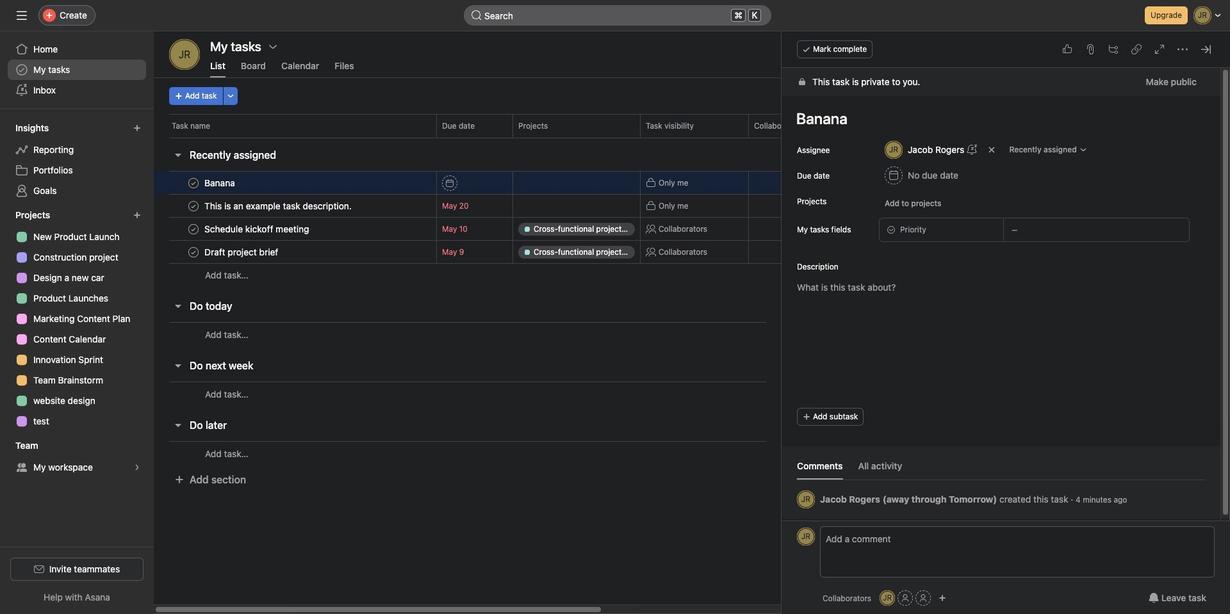 Task type: describe. For each thing, give the bounding box(es) containing it.
projects element
[[0, 204, 154, 435]]

global element
[[0, 31, 154, 108]]

task name text field for 'banana' "cell"
[[202, 177, 239, 189]]

jr image
[[802, 528, 811, 546]]

see details, my workspace image
[[133, 464, 141, 472]]

teams element
[[0, 435, 154, 481]]

mark complete checkbox for task name text field in the the this is an example task description. cell
[[186, 198, 201, 214]]

hide sidebar image
[[17, 10, 27, 21]]

3 collapse task list for this group image from the top
[[173, 361, 183, 371]]

copy task link image
[[1132, 44, 1142, 54]]

main content inside banana 'dialog'
[[782, 68, 1221, 525]]

this is an example task description. cell
[[154, 194, 436, 218]]

draft project brief cell
[[154, 240, 436, 264]]

remove assignee image
[[989, 146, 996, 154]]

attachments: add a file to this task, banana image
[[1086, 44, 1096, 54]]

2 collapse task list for this group image from the top
[[173, 301, 183, 311]]

add subtask image
[[1109, 44, 1119, 54]]

0 likes. click to like this task image
[[1063, 44, 1073, 54]]

add or remove collaborators image
[[939, 595, 947, 602]]

1 horizontal spatial jr image
[[802, 491, 811, 509]]



Task type: vqa. For each thing, say whether or not it's contained in the screenshot.
Join task button
no



Task type: locate. For each thing, give the bounding box(es) containing it.
mark complete checkbox inside schedule kickoff meeting cell
[[186, 221, 201, 237]]

banana dialog
[[782, 31, 1231, 615]]

tab list
[[797, 460, 1206, 481]]

0 vertical spatial mark complete checkbox
[[186, 175, 201, 191]]

task name text field inside draft project brief cell
[[202, 246, 282, 259]]

3 task name text field from the top
[[202, 223, 313, 236]]

1 vertical spatial mark complete checkbox
[[186, 198, 201, 214]]

linked projects for this is an example task description. cell
[[513, 194, 641, 218]]

mark complete image for task name text field within the 'banana' "cell"
[[186, 175, 201, 191]]

None field
[[464, 5, 772, 26]]

1 mark complete checkbox from the top
[[186, 221, 201, 237]]

4 collapse task list for this group image from the top
[[173, 420, 183, 431]]

1 mark complete image from the top
[[186, 175, 201, 191]]

task name text field for the this is an example task description. cell
[[202, 200, 356, 212]]

task name text field inside schedule kickoff meeting cell
[[202, 223, 313, 236]]

mark complete checkbox inside the this is an example task description. cell
[[186, 198, 201, 214]]

task name text field for schedule kickoff meeting cell
[[202, 223, 313, 236]]

mark complete image
[[186, 175, 201, 191], [186, 198, 201, 214], [186, 221, 201, 237], [186, 245, 201, 260]]

new insights image
[[133, 124, 141, 132]]

mark complete checkbox for task name text field within the 'banana' "cell"
[[186, 175, 201, 191]]

mark complete image for task name text field inside draft project brief cell
[[186, 245, 201, 260]]

1 collapse task list for this group image from the top
[[173, 150, 183, 160]]

2 mark complete image from the top
[[186, 198, 201, 214]]

mark complete image for task name text field in the the this is an example task description. cell
[[186, 198, 201, 214]]

3 mark complete image from the top
[[186, 221, 201, 237]]

mark complete image inside draft project brief cell
[[186, 245, 201, 260]]

2 mark complete checkbox from the top
[[186, 198, 201, 214]]

task name text field inside the this is an example task description. cell
[[202, 200, 356, 212]]

new project or portfolio image
[[133, 212, 141, 219]]

Search tasks, projects, and more text field
[[464, 5, 772, 26]]

4 task name text field from the top
[[202, 246, 282, 259]]

1 mark complete checkbox from the top
[[186, 175, 201, 191]]

Mark complete checkbox
[[186, 175, 201, 191], [186, 198, 201, 214]]

0 vertical spatial mark complete checkbox
[[186, 221, 201, 237]]

2 vertical spatial jr image
[[883, 591, 892, 606]]

more actions image
[[227, 92, 234, 100]]

tab list inside main content
[[797, 460, 1206, 481]]

2 horizontal spatial jr image
[[883, 591, 892, 606]]

mark complete image for task name text field in the schedule kickoff meeting cell
[[186, 221, 201, 237]]

insights element
[[0, 117, 154, 204]]

0 vertical spatial jr image
[[179, 39, 190, 70]]

mark complete image inside 'banana' "cell"
[[186, 175, 201, 191]]

1 task name text field from the top
[[202, 177, 239, 189]]

jr image
[[179, 39, 190, 70], [802, 491, 811, 509], [883, 591, 892, 606]]

mark complete checkbox inside 'banana' "cell"
[[186, 175, 201, 191]]

show options image
[[268, 42, 278, 52]]

mark complete checkbox for draft project brief cell
[[186, 245, 201, 260]]

mark complete image inside the this is an example task description. cell
[[186, 198, 201, 214]]

2 task name text field from the top
[[202, 200, 356, 212]]

4 mark complete image from the top
[[186, 245, 201, 260]]

Mark complete checkbox
[[186, 221, 201, 237], [186, 245, 201, 260]]

collapse task list for this group image
[[173, 150, 183, 160], [173, 301, 183, 311], [173, 361, 183, 371], [173, 420, 183, 431]]

1 vertical spatial jr image
[[802, 491, 811, 509]]

task name text field for draft project brief cell
[[202, 246, 282, 259]]

Task Name text field
[[788, 104, 1206, 133]]

mark complete checkbox for schedule kickoff meeting cell
[[186, 221, 201, 237]]

isinverse image
[[472, 10, 482, 21]]

2 mark complete checkbox from the top
[[186, 245, 201, 260]]

mark complete image inside schedule kickoff meeting cell
[[186, 221, 201, 237]]

full screen image
[[1155, 44, 1165, 54]]

move tasks between sections image
[[416, 179, 424, 187]]

0 horizontal spatial jr image
[[179, 39, 190, 70]]

more actions for this task image
[[1178, 44, 1188, 54]]

task name text field inside 'banana' "cell"
[[202, 177, 239, 189]]

header recently assigned tree grid
[[154, 171, 1031, 287]]

mark complete checkbox inside draft project brief cell
[[186, 245, 201, 260]]

main content
[[782, 68, 1221, 525]]

schedule kickoff meeting cell
[[154, 217, 436, 241]]

row
[[154, 114, 1031, 138], [169, 137, 1016, 138], [154, 171, 1031, 195], [154, 194, 1031, 218], [154, 217, 1031, 241], [154, 240, 1031, 264], [154, 263, 1031, 287], [154, 322, 1031, 347], [154, 382, 1031, 406], [154, 442, 1031, 466]]

Task name text field
[[202, 177, 239, 189], [202, 200, 356, 212], [202, 223, 313, 236], [202, 246, 282, 259]]

1 vertical spatial mark complete checkbox
[[186, 245, 201, 260]]

banana cell
[[154, 171, 436, 195]]

close details image
[[1201, 44, 1211, 54]]



